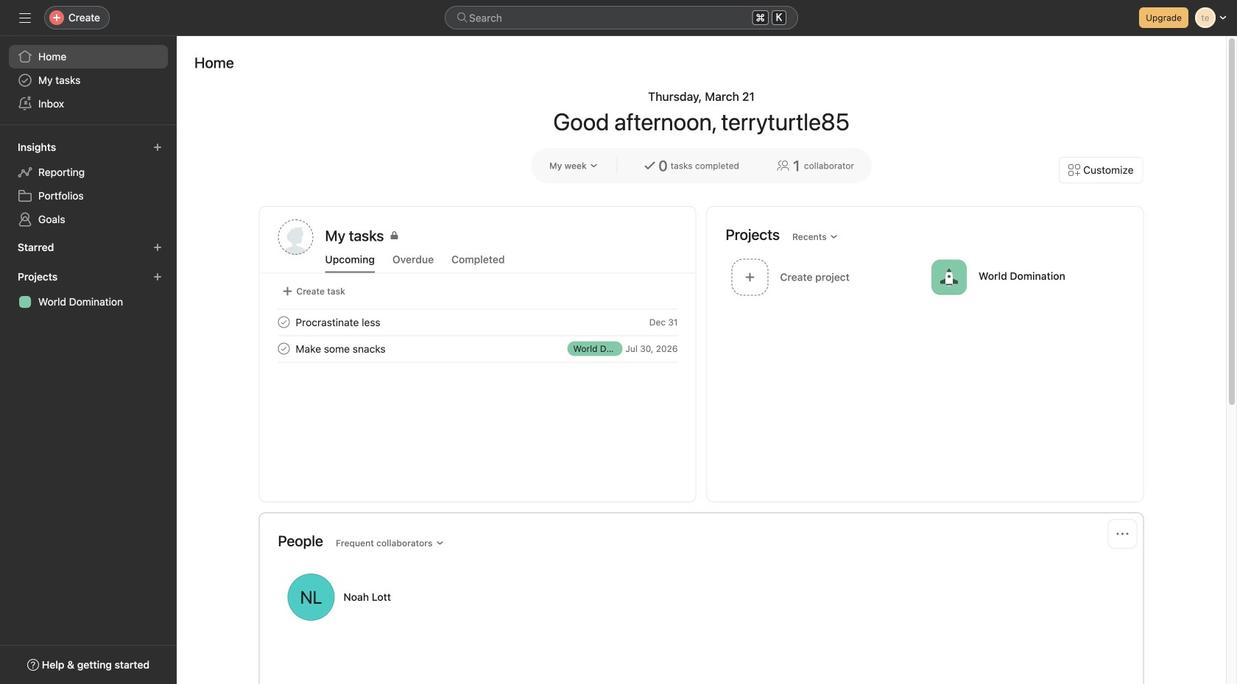 Task type: describe. For each thing, give the bounding box(es) containing it.
add items to starred image
[[153, 243, 162, 252]]

Search tasks, projects, and more text field
[[445, 6, 798, 29]]

rocket image
[[941, 268, 958, 286]]

1 list item from the top
[[260, 309, 696, 335]]

mark complete image
[[275, 340, 293, 358]]

mark complete checkbox for 1st list item
[[275, 313, 293, 331]]

global element
[[0, 36, 177, 124]]



Task type: locate. For each thing, give the bounding box(es) containing it.
hide sidebar image
[[19, 12, 31, 24]]

mark complete checkbox down mark complete image on the top of the page
[[275, 340, 293, 358]]

new insights image
[[153, 143, 162, 152]]

new project or portfolio image
[[153, 273, 162, 281]]

2 list item from the top
[[260, 335, 696, 362]]

list item
[[260, 309, 696, 335], [260, 335, 696, 362]]

mark complete image
[[275, 313, 293, 331]]

2 mark complete checkbox from the top
[[275, 340, 293, 358]]

add profile photo image
[[278, 219, 313, 255]]

0 vertical spatial mark complete checkbox
[[275, 313, 293, 331]]

mark complete checkbox up mark complete icon
[[275, 313, 293, 331]]

Mark complete checkbox
[[275, 313, 293, 331], [275, 340, 293, 358]]

insights element
[[0, 134, 177, 234]]

None field
[[445, 6, 798, 29]]

1 mark complete checkbox from the top
[[275, 313, 293, 331]]

projects element
[[0, 264, 177, 317]]

1 vertical spatial mark complete checkbox
[[275, 340, 293, 358]]

mark complete checkbox for 1st list item from the bottom
[[275, 340, 293, 358]]



Task type: vqa. For each thing, say whether or not it's contained in the screenshot.
section
no



